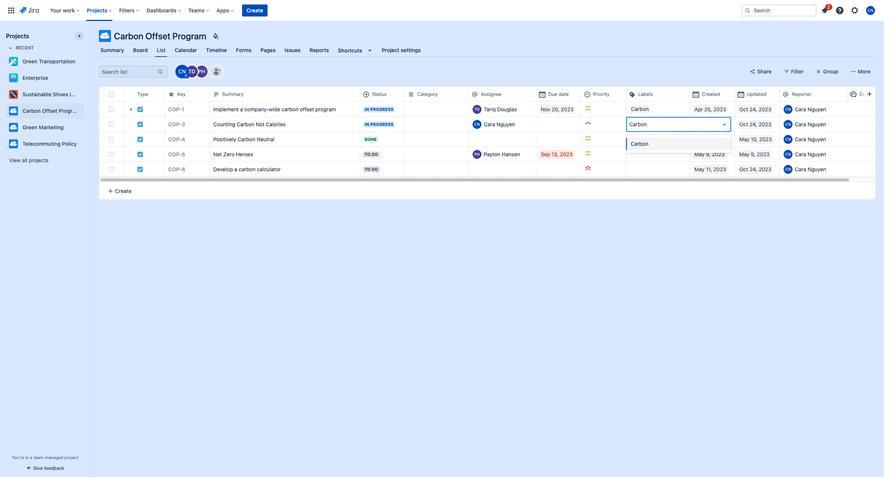 Task type: vqa. For each thing, say whether or not it's contained in the screenshot.
right the 0
no



Task type: describe. For each thing, give the bounding box(es) containing it.
cop-4 link
[[168, 136, 185, 143]]

settings image
[[851, 6, 860, 15]]

all
[[22, 157, 27, 164]]

in progress for counting carbon not calories
[[365, 122, 394, 127]]

category
[[418, 91, 438, 97]]

feedback
[[44, 466, 64, 472]]

calendar link
[[173, 44, 199, 57]]

green for green marketing
[[23, 124, 37, 131]]

green transportation link
[[6, 54, 81, 69]]

status
[[373, 91, 387, 97]]

cop-3
[[168, 121, 185, 127]]

sustainable
[[23, 91, 51, 98]]

cop- for 1
[[168, 106, 182, 112]]

due date
[[549, 91, 569, 97]]

labels
[[639, 91, 654, 97]]

cop- for 3
[[168, 121, 182, 127]]

your work button
[[48, 4, 82, 16]]

apps
[[217, 7, 230, 13]]

not
[[256, 121, 265, 127]]

list
[[157, 47, 166, 53]]

your profile and settings image
[[867, 6, 876, 15]]

give feedback
[[33, 466, 64, 472]]

reporter
[[793, 91, 812, 97]]

cara for positively carbon neutral
[[796, 136, 807, 142]]

in for implement a company-wide carbon offset program
[[365, 107, 370, 112]]

add to starred image for enterprise
[[82, 74, 91, 83]]

cop- for 5
[[168, 151, 182, 157]]

shortcuts button
[[337, 44, 376, 57]]

wide
[[269, 106, 280, 112]]

project settings link
[[381, 44, 423, 57]]

net
[[213, 151, 222, 157]]

pages link
[[259, 44, 277, 57]]

cop- for 4
[[168, 136, 182, 142]]

row containing cop-5
[[99, 147, 885, 162]]

cop-4
[[168, 136, 185, 142]]

you're
[[12, 455, 24, 460]]

implement a company-wide carbon offset program
[[213, 106, 336, 112]]

key
[[177, 91, 186, 97]]

1 horizontal spatial carbon offset program
[[114, 31, 207, 41]]

managed
[[45, 455, 63, 460]]

give
[[33, 466, 43, 472]]

notifications image
[[821, 6, 830, 15]]

tariq douglas image
[[186, 66, 198, 78]]

0 horizontal spatial projects
[[6, 33, 29, 39]]

cop-6 link
[[168, 166, 185, 173]]

comments
[[860, 91, 885, 97]]

offset
[[300, 106, 314, 112]]

telecommuting
[[23, 141, 61, 147]]

projects button
[[85, 4, 115, 16]]

work
[[63, 7, 75, 13]]

type
[[137, 91, 148, 97]]

primary element
[[5, 0, 742, 21]]

you're in a team-managed project
[[12, 455, 78, 460]]

progress for implement a company-wide carbon offset program
[[371, 107, 394, 112]]

open image inside cell
[[126, 105, 135, 114]]

nguyen for implement a company-wide carbon offset program
[[808, 106, 827, 112]]

project
[[382, 47, 400, 53]]

green for green transportation
[[23, 58, 37, 65]]

cara for develop a carbon calculator
[[796, 166, 807, 172]]

reports link
[[308, 44, 331, 57]]

to do for develop a carbon calculator
[[365, 167, 378, 172]]

cop- for 6
[[168, 166, 182, 172]]

counting carbon not calories
[[213, 121, 286, 127]]

search image
[[745, 7, 751, 13]]

tab list containing list
[[95, 44, 880, 57]]

policy
[[62, 141, 77, 147]]

telecommuting policy
[[23, 141, 77, 147]]

telecommuting policy link
[[6, 137, 81, 152]]

carbon offset program link
[[6, 104, 81, 119]]

in
[[25, 455, 29, 460]]

row containing carbon
[[99, 102, 885, 117]]

create button inside primary element
[[242, 4, 268, 16]]

cara for net zero heroes
[[796, 151, 807, 157]]

banner containing your work
[[0, 0, 885, 21]]

issues link
[[283, 44, 302, 57]]

company-
[[245, 106, 269, 112]]

cara nguyen for implement a company-wide carbon offset program
[[796, 106, 827, 112]]

filter
[[792, 68, 804, 75]]

progress for counting carbon not calories
[[371, 122, 394, 127]]

forms link
[[235, 44, 253, 57]]

task image
[[137, 106, 143, 112]]

marketing
[[39, 124, 64, 131]]

0 vertical spatial carbon
[[282, 106, 299, 112]]

nguyen for develop a carbon calculator
[[808, 166, 827, 172]]

cop-6
[[168, 166, 185, 172]]

reports
[[310, 47, 329, 53]]

add to starred image for green transportation
[[82, 57, 91, 66]]

1 vertical spatial create button
[[99, 183, 876, 200]]

green marketing link
[[6, 120, 81, 135]]

cara nguyen image
[[176, 66, 188, 78]]

row containing cop-3
[[99, 117, 885, 132]]

tariq douglas
[[484, 106, 517, 112]]

develop a carbon calculator
[[213, 166, 281, 172]]

task image for cop-4
[[137, 136, 143, 142]]

add to starred image for green marketing
[[82, 123, 91, 132]]

tariq
[[484, 106, 496, 112]]

a for company-
[[240, 106, 243, 112]]

timeline link
[[205, 44, 229, 57]]

carbon inside "link"
[[23, 108, 41, 114]]

to for net zero heroes
[[365, 152, 371, 157]]

to for develop a carbon calculator
[[365, 167, 371, 172]]



Task type: locate. For each thing, give the bounding box(es) containing it.
3
[[182, 121, 185, 127]]

do
[[372, 152, 378, 157], [372, 167, 378, 172]]

in progress down status
[[365, 107, 394, 112]]

cop-1
[[168, 106, 184, 112]]

6 row from the top
[[99, 162, 885, 177]]

create inside primary element
[[247, 7, 263, 13]]

Search list text field
[[100, 66, 157, 77]]

2 task image from the top
[[137, 136, 143, 142]]

1 vertical spatial summary
[[222, 91, 244, 97]]

1 do from the top
[[372, 152, 378, 157]]

2 in progress from the top
[[365, 122, 394, 127]]

view all projects link
[[6, 154, 84, 167]]

cara nguyen for net zero heroes
[[796, 151, 827, 157]]

share button
[[746, 66, 777, 78]]

4 row from the top
[[99, 132, 885, 147]]

add to starred image down the "sidebar navigation" icon
[[82, 57, 91, 66]]

6
[[182, 166, 185, 172]]

None text field
[[630, 121, 649, 128]]

0 vertical spatial green
[[23, 58, 37, 65]]

group button
[[812, 66, 844, 78]]

open image left task image
[[126, 105, 135, 114]]

cop- down the 'cop-5' link
[[168, 166, 182, 172]]

task image for cop-5
[[137, 151, 143, 157]]

summary up search list text box
[[101, 47, 124, 53]]

cop- down cop-4 link
[[168, 151, 182, 157]]

a right develop
[[235, 166, 237, 172]]

1 vertical spatial a
[[235, 166, 237, 172]]

a right "in"
[[30, 455, 32, 460]]

a
[[240, 106, 243, 112], [235, 166, 237, 172], [30, 455, 32, 460]]

counting
[[213, 121, 235, 127]]

0 vertical spatial open image
[[126, 105, 135, 114]]

zero
[[224, 151, 235, 157]]

projects
[[87, 7, 107, 13], [6, 33, 29, 39]]

cop- up cop-3
[[168, 106, 182, 112]]

2 cop- from the top
[[168, 121, 182, 127]]

shoes
[[53, 91, 68, 98]]

0 vertical spatial carbon offset program
[[114, 31, 207, 41]]

0 horizontal spatial program
[[59, 108, 80, 114]]

board link
[[132, 44, 149, 57]]

1 vertical spatial do
[[372, 167, 378, 172]]

add to starred image down the initiative
[[82, 107, 91, 116]]

progress
[[371, 107, 394, 112], [371, 122, 394, 127]]

1 horizontal spatial program
[[173, 31, 207, 41]]

1 in progress from the top
[[365, 107, 394, 112]]

1 row from the top
[[99, 87, 885, 102]]

calendar
[[175, 47, 197, 53]]

1 vertical spatial to do
[[365, 167, 378, 172]]

teams
[[189, 7, 205, 13]]

1 vertical spatial carbon offset program
[[23, 108, 80, 114]]

pages
[[261, 47, 276, 53]]

4 cop- from the top
[[168, 151, 182, 157]]

2 add to starred image from the top
[[82, 123, 91, 132]]

nguyen for counting carbon not calories
[[808, 121, 827, 127]]

implement
[[213, 106, 239, 112]]

4
[[182, 136, 185, 142]]

dashboards
[[147, 7, 177, 13]]

row containing type
[[99, 87, 885, 102]]

2 green from the top
[[23, 124, 37, 131]]

add to starred image
[[82, 90, 91, 99], [82, 123, 91, 132]]

neutral
[[257, 136, 275, 142]]

program
[[316, 106, 336, 112]]

cara for implement a company-wide carbon offset program
[[796, 106, 807, 112]]

row containing cop-4
[[99, 132, 885, 147]]

2 add to starred image from the top
[[82, 74, 91, 83]]

set background color image
[[211, 32, 220, 41]]

0 vertical spatial in
[[365, 107, 370, 112]]

1 add to starred image from the top
[[82, 57, 91, 66]]

1 task image from the top
[[137, 121, 143, 127]]

transportation
[[39, 58, 75, 65]]

2 to from the top
[[365, 167, 371, 172]]

dashboards button
[[144, 4, 184, 16]]

green transportation
[[23, 58, 75, 65]]

to do for net zero heroes
[[365, 152, 378, 157]]

create button
[[242, 4, 268, 16], [99, 183, 876, 200]]

cell inside row
[[124, 102, 165, 117]]

in progress for implement a company-wide carbon offset program
[[365, 107, 394, 112]]

in progress up done
[[365, 122, 394, 127]]

carbon offset program inside "link"
[[23, 108, 80, 114]]

0 vertical spatial do
[[372, 152, 378, 157]]

done
[[365, 137, 377, 142]]

2
[[828, 4, 831, 10]]

project settings
[[382, 47, 421, 53]]

green
[[23, 58, 37, 65], [23, 124, 37, 131]]

nguyen
[[808, 106, 827, 112], [497, 121, 516, 127], [808, 121, 827, 127], [808, 136, 827, 142], [808, 151, 827, 157], [808, 166, 827, 172]]

share
[[758, 68, 772, 75]]

filters
[[119, 7, 135, 13]]

nguyen for net zero heroes
[[808, 151, 827, 157]]

offset down sustainable shoes initiative link
[[42, 108, 58, 114]]

cara nguyen for develop a carbon calculator
[[796, 166, 827, 172]]

create
[[247, 7, 263, 13], [115, 188, 132, 194]]

1 vertical spatial program
[[59, 108, 80, 114]]

tab list
[[95, 44, 880, 57]]

add to starred image for telecommuting policy
[[82, 140, 91, 149]]

green down recent
[[23, 58, 37, 65]]

open image
[[126, 105, 135, 114], [721, 120, 730, 129]]

cara nguyen for counting carbon not calories
[[796, 121, 827, 127]]

0 horizontal spatial a
[[30, 455, 32, 460]]

0 vertical spatial a
[[240, 106, 243, 112]]

table
[[99, 87, 885, 183]]

more
[[859, 68, 871, 75]]

cell
[[124, 102, 165, 117]]

a for carbon
[[235, 166, 237, 172]]

1 horizontal spatial create
[[247, 7, 263, 13]]

3 add to starred image from the top
[[82, 107, 91, 116]]

0 vertical spatial in progress
[[365, 107, 394, 112]]

create button right apps popup button
[[242, 4, 268, 16]]

2 progress from the top
[[371, 122, 394, 127]]

row
[[99, 87, 885, 102], [99, 102, 885, 117], [99, 117, 885, 132], [99, 132, 885, 147], [99, 147, 885, 162], [99, 162, 885, 177]]

calculator
[[257, 166, 281, 172]]

0 vertical spatial program
[[173, 31, 207, 41]]

shortcuts
[[338, 47, 363, 53]]

1 horizontal spatial a
[[235, 166, 237, 172]]

cop-1 link
[[168, 106, 184, 113]]

create project image
[[77, 33, 83, 39]]

forms
[[236, 47, 252, 53]]

table containing carbon
[[99, 87, 885, 183]]

open image down the "created"
[[721, 120, 730, 129]]

carbon
[[282, 106, 299, 112], [239, 166, 256, 172]]

0 vertical spatial offset
[[146, 31, 171, 41]]

1 vertical spatial green
[[23, 124, 37, 131]]

1 add to starred image from the top
[[82, 90, 91, 99]]

priority
[[594, 91, 610, 97]]

1 horizontal spatial offset
[[146, 31, 171, 41]]

1 to do from the top
[[365, 152, 378, 157]]

progress up done
[[371, 122, 394, 127]]

sustainable shoes initiative link
[[6, 87, 91, 102]]

net zero heroes
[[213, 151, 253, 157]]

heroes
[[236, 151, 253, 157]]

1 progress from the top
[[371, 107, 394, 112]]

add to starred image
[[82, 57, 91, 66], [82, 74, 91, 83], [82, 107, 91, 116], [82, 140, 91, 149]]

enterprise
[[23, 75, 48, 81]]

updated
[[748, 91, 767, 97]]

calories
[[266, 121, 286, 127]]

offset
[[146, 31, 171, 41], [42, 108, 58, 114]]

0 vertical spatial projects
[[87, 7, 107, 13]]

develop
[[213, 166, 233, 172]]

green marketing
[[23, 124, 64, 131]]

recent
[[16, 45, 34, 51]]

nguyen for positively carbon neutral
[[808, 136, 827, 142]]

1 vertical spatial offset
[[42, 108, 58, 114]]

0 horizontal spatial summary
[[101, 47, 124, 53]]

2 vertical spatial a
[[30, 455, 32, 460]]

2 horizontal spatial a
[[240, 106, 243, 112]]

1 to from the top
[[365, 152, 371, 157]]

1 horizontal spatial open image
[[721, 120, 730, 129]]

2 do from the top
[[372, 167, 378, 172]]

payton hansen image
[[196, 66, 208, 78]]

apps button
[[214, 4, 237, 16]]

green inside green marketing link
[[23, 124, 37, 131]]

view all projects
[[9, 157, 49, 164]]

2 in from the top
[[365, 122, 370, 127]]

Search field
[[742, 4, 817, 16]]

cop- down cop-1 link
[[168, 121, 182, 127]]

cara for counting carbon not calories
[[796, 121, 807, 127]]

banner
[[0, 0, 885, 21]]

create button down payton
[[99, 183, 876, 200]]

do for net zero heroes
[[372, 152, 378, 157]]

0 horizontal spatial create
[[115, 188, 132, 194]]

cop- down cop-3 link
[[168, 136, 182, 142]]

your work
[[50, 7, 75, 13]]

3 cop- from the top
[[168, 136, 182, 142]]

green inside green transportation link
[[23, 58, 37, 65]]

1 vertical spatial in
[[365, 122, 370, 127]]

summary up implement
[[222, 91, 244, 97]]

task image for cop-6
[[137, 166, 143, 172]]

1 horizontal spatial summary
[[222, 91, 244, 97]]

projects up recent
[[6, 33, 29, 39]]

cop-3 link
[[168, 121, 185, 128]]

program down shoes
[[59, 108, 80, 114]]

1 in from the top
[[365, 107, 370, 112]]

teams button
[[186, 4, 212, 16]]

offset inside "link"
[[42, 108, 58, 114]]

5 row from the top
[[99, 147, 885, 162]]

filter button
[[780, 66, 809, 78]]

carbon down heroes
[[239, 166, 256, 172]]

created
[[703, 91, 721, 97]]

1 horizontal spatial projects
[[87, 7, 107, 13]]

1 vertical spatial projects
[[6, 33, 29, 39]]

due
[[549, 91, 558, 97]]

2 row from the top
[[99, 102, 885, 117]]

carbon right wide
[[282, 106, 299, 112]]

carbon offset program up marketing
[[23, 108, 80, 114]]

2 to do from the top
[[365, 167, 378, 172]]

more button
[[847, 66, 876, 78]]

green up telecommuting
[[23, 124, 37, 131]]

cara nguyen for positively carbon neutral
[[796, 136, 827, 142]]

1 vertical spatial carbon
[[239, 166, 256, 172]]

add to starred image up the initiative
[[82, 74, 91, 83]]

0 vertical spatial to do
[[365, 152, 378, 157]]

program inside "link"
[[59, 108, 80, 114]]

cop-5
[[168, 151, 185, 157]]

4 add to starred image from the top
[[82, 140, 91, 149]]

3 task image from the top
[[137, 151, 143, 157]]

4 task image from the top
[[137, 166, 143, 172]]

0 horizontal spatial carbon offset program
[[23, 108, 80, 114]]

date
[[559, 91, 569, 97]]

do for develop a carbon calculator
[[372, 167, 378, 172]]

payton hansen
[[484, 151, 521, 157]]

1 horizontal spatial carbon
[[282, 106, 299, 112]]

add to starred image right shoes
[[82, 90, 91, 99]]

0 vertical spatial summary
[[101, 47, 124, 53]]

sidebar navigation image
[[82, 30, 98, 45]]

collapse recent projects image
[[6, 44, 15, 53]]

projects right work
[[87, 7, 107, 13]]

0 vertical spatial create
[[247, 7, 263, 13]]

sustainable shoes initiative
[[23, 91, 91, 98]]

5 cop- from the top
[[168, 166, 182, 172]]

add people image
[[212, 67, 221, 76]]

enterprise link
[[6, 71, 81, 86]]

1 vertical spatial to
[[365, 167, 371, 172]]

1 cop- from the top
[[168, 106, 182, 112]]

issues
[[285, 47, 301, 53]]

1
[[182, 106, 184, 112]]

0 horizontal spatial offset
[[42, 108, 58, 114]]

add to starred image down the initiative
[[82, 123, 91, 132]]

3 row from the top
[[99, 117, 885, 132]]

1 vertical spatial open image
[[721, 120, 730, 129]]

task image
[[137, 121, 143, 127], [137, 136, 143, 142], [137, 151, 143, 157], [137, 166, 143, 172]]

1 vertical spatial create
[[115, 188, 132, 194]]

add to starred image right the policy
[[82, 140, 91, 149]]

help image
[[836, 6, 845, 15]]

add to starred image for sustainable shoes initiative
[[82, 90, 91, 99]]

summary inside row
[[222, 91, 244, 97]]

give feedback button
[[21, 463, 69, 475]]

0 vertical spatial add to starred image
[[82, 90, 91, 99]]

project
[[65, 455, 78, 460]]

1 vertical spatial in progress
[[365, 122, 394, 127]]

appswitcher icon image
[[7, 6, 16, 15]]

in
[[365, 107, 370, 112], [365, 122, 370, 127]]

progress down status
[[371, 107, 394, 112]]

1 vertical spatial add to starred image
[[82, 123, 91, 132]]

a left company-
[[240, 106, 243, 112]]

filters button
[[117, 4, 142, 16]]

0 vertical spatial create button
[[242, 4, 268, 16]]

row containing cop-6
[[99, 162, 885, 177]]

jira image
[[20, 6, 39, 15], [20, 6, 39, 15]]

settings
[[401, 47, 421, 53]]

summary link
[[99, 44, 126, 57]]

board
[[133, 47, 148, 53]]

carbon offset program up list
[[114, 31, 207, 41]]

1 vertical spatial progress
[[371, 122, 394, 127]]

add to starred image for carbon offset program
[[82, 107, 91, 116]]

offset up list
[[146, 31, 171, 41]]

0 vertical spatial to
[[365, 152, 371, 157]]

0 horizontal spatial open image
[[126, 105, 135, 114]]

in for counting carbon not calories
[[365, 122, 370, 127]]

view
[[9, 157, 21, 164]]

1 green from the top
[[23, 58, 37, 65]]

group
[[824, 68, 839, 75]]

task image for cop-3
[[137, 121, 143, 127]]

projects inside popup button
[[87, 7, 107, 13]]

program up calendar
[[173, 31, 207, 41]]

payton
[[484, 151, 501, 157]]

0 horizontal spatial carbon
[[239, 166, 256, 172]]

0 vertical spatial progress
[[371, 107, 394, 112]]



